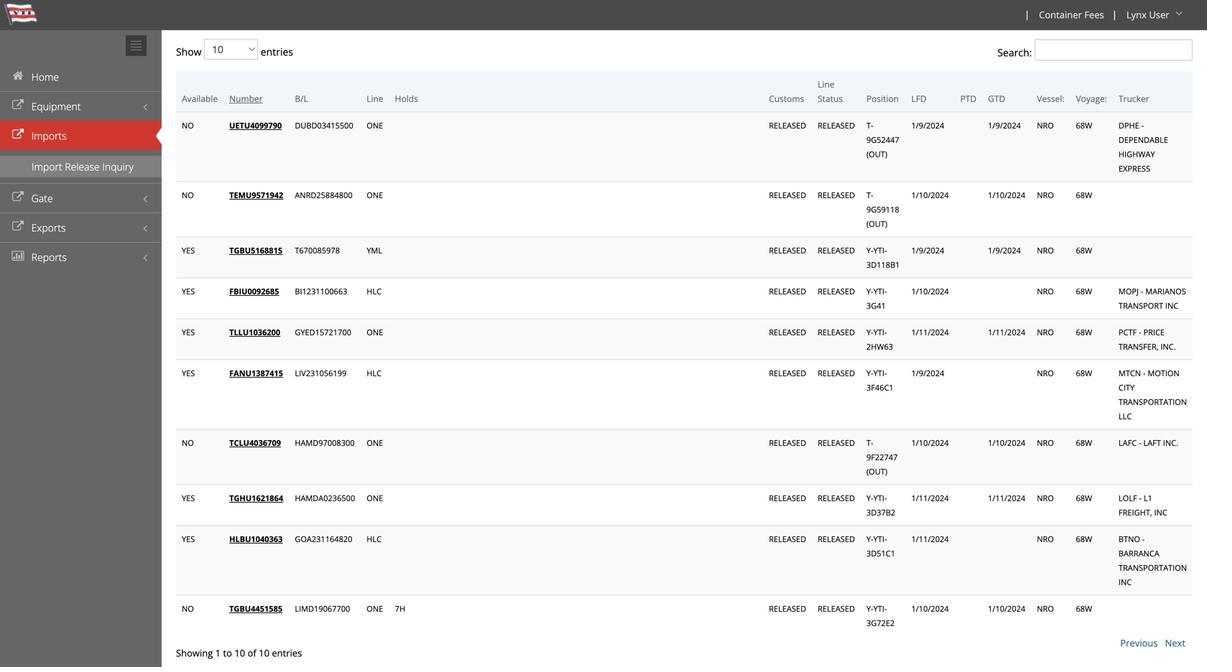 Task type: describe. For each thing, give the bounding box(es) containing it.
fanu1387415
[[229, 368, 283, 379]]

lynx user link
[[1121, 0, 1192, 30]]

9g59118
[[867, 204, 900, 215]]

transport
[[1119, 301, 1164, 311]]

container fees link
[[1033, 0, 1110, 30]]

no for tclu4036709
[[182, 438, 194, 449]]

1/9/2024 for t- 9g52447 (out)
[[912, 120, 945, 131]]

imports link
[[0, 121, 162, 150]]

- for mtcn
[[1144, 368, 1146, 379]]

t- 9g59118 (out)
[[867, 190, 900, 229]]

(out) for t- 9f22747 (out)
[[867, 467, 888, 477]]

3f46c1
[[867, 383, 894, 393]]

1/11/2024 for y-yti- 3d37b2
[[912, 493, 950, 504]]

yes for fbiu0092685
[[182, 286, 195, 297]]

dubd03415500
[[295, 120, 354, 131]]

1/9/2024 for y-yti- 3d118b1
[[912, 245, 945, 256]]

1 10 from the left
[[235, 647, 245, 660]]

container
[[1040, 8, 1083, 21]]

tllu1036200
[[229, 327, 281, 338]]

68w for pctf - price transfer, inc.
[[1077, 327, 1093, 338]]

y- for y-yti- 3d51c1
[[867, 534, 874, 545]]

btno - barranca transportation inc
[[1119, 534, 1188, 588]]

yes for tghu1621864
[[182, 493, 195, 504]]

nro for dphe - dependable highway express
[[1038, 120, 1055, 131]]

line for line
[[367, 93, 384, 105]]

anrd25884800
[[295, 190, 353, 201]]

no for uetu4099790
[[182, 120, 194, 131]]

exports link
[[0, 213, 162, 242]]

to
[[223, 647, 232, 660]]

vessel:
[[1038, 93, 1065, 105]]

3g41
[[867, 301, 886, 311]]

inc for transportation
[[1119, 577, 1133, 588]]

laft
[[1144, 438, 1162, 449]]

mtcn - motion city transportation llc
[[1119, 368, 1188, 422]]

customs: activate to sort column ascending column header
[[764, 72, 813, 112]]

uetu4099790
[[229, 120, 282, 131]]

dphe
[[1119, 120, 1140, 131]]

one for dubd03415500
[[367, 120, 383, 131]]

(out) for t- 9g59118 (out)
[[867, 219, 888, 229]]

imports
[[31, 129, 67, 143]]

2hw63
[[867, 342, 894, 352]]

y- for y-yti- 3g72e2
[[867, 604, 874, 615]]

available
[[182, 93, 218, 105]]

limd19067700
[[295, 604, 350, 615]]

next button
[[1166, 637, 1186, 650]]

1 vertical spatial inc.
[[1164, 438, 1179, 449]]

exports
[[31, 221, 66, 235]]

2 68w from the top
[[1077, 190, 1093, 201]]

3d51c1
[[867, 549, 896, 559]]

user
[[1150, 8, 1170, 21]]

home link
[[0, 62, 162, 91]]

b/l
[[295, 93, 308, 105]]

tclu4036709
[[229, 438, 281, 449]]

68w for btno - barranca transportation inc
[[1077, 534, 1093, 545]]

position
[[867, 93, 900, 105]]

nro for mopj - marianos transport inc
[[1038, 286, 1055, 297]]

y-yti- 3f46c1
[[867, 368, 894, 393]]

holds: activate to sort column ascending column header
[[389, 72, 764, 112]]

btno
[[1119, 534, 1141, 545]]

yml
[[367, 245, 383, 256]]

lafc
[[1119, 438, 1138, 449]]

one for hamda0236500
[[367, 493, 383, 504]]

hlc for bi1231100663
[[367, 286, 382, 297]]

alert containing no
[[176, 112, 1194, 637]]

- for dphe
[[1142, 120, 1145, 131]]

yes for tgbu5168815
[[182, 245, 195, 256]]

goa231164820
[[295, 534, 353, 545]]

10 nro from the top
[[1038, 604, 1055, 615]]

reports
[[31, 251, 67, 264]]

equipment link
[[0, 91, 162, 121]]

7h
[[395, 604, 406, 615]]

vessel:: activate to sort column ascending column header
[[1032, 72, 1071, 112]]

3 68w from the top
[[1077, 245, 1093, 256]]

freight,
[[1119, 508, 1153, 518]]

tgbu4451585
[[229, 604, 283, 615]]

liv231056199
[[295, 368, 347, 379]]

bar chart image
[[11, 251, 25, 261]]

external link image for exports
[[11, 222, 25, 232]]

home
[[31, 70, 59, 84]]

2 nro from the top
[[1038, 190, 1055, 201]]

lfd
[[912, 93, 927, 105]]

- for lolf
[[1140, 493, 1143, 504]]

y- for y-yti- 3d118b1
[[867, 245, 874, 256]]

y-yti- 2hw63
[[867, 327, 894, 352]]

inc. inside pctf - price transfer, inc.
[[1161, 342, 1177, 352]]

container fees
[[1040, 8, 1105, 21]]

line: activate to sort column ascending column header
[[361, 72, 389, 112]]

one for hamd97008300
[[367, 438, 383, 449]]

lfd: activate to sort column ascending column header
[[906, 72, 955, 112]]

3 nro from the top
[[1038, 245, 1055, 256]]

lynx
[[1127, 8, 1148, 21]]

pctf
[[1119, 327, 1138, 338]]

import
[[32, 160, 62, 174]]

yes for hlbu1040363
[[182, 534, 195, 545]]

showing 1 to 10 of 10 entries
[[176, 647, 302, 660]]

hlc for liv231056199
[[367, 368, 382, 379]]

express
[[1119, 163, 1151, 174]]

lynx user
[[1127, 8, 1170, 21]]

y-yti- 3d37b2
[[867, 493, 896, 518]]

y-yti- 3g72e2
[[867, 604, 895, 629]]

home image
[[11, 71, 25, 81]]

previous next
[[1121, 637, 1186, 650]]

ptd: activate to sort column ascending column header
[[955, 72, 983, 112]]

no for tgbu4451585
[[182, 604, 194, 615]]

y-yti- 3d118b1
[[867, 245, 901, 270]]

trucker
[[1119, 93, 1150, 105]]

hlbu1040363
[[229, 534, 283, 545]]

t- for t- 9f22747 (out)
[[867, 438, 874, 449]]

y- for y-yti- 3g41
[[867, 286, 874, 297]]

temu9571942
[[229, 190, 284, 201]]



Task type: vqa. For each thing, say whether or not it's contained in the screenshot.


Task type: locate. For each thing, give the bounding box(es) containing it.
lolf
[[1119, 493, 1138, 504]]

3d118b1
[[867, 260, 901, 270]]

external link image
[[11, 100, 25, 110], [11, 222, 25, 232]]

mopj - marianos transport inc
[[1119, 286, 1187, 311]]

voyage:: activate to sort column ascending column header
[[1071, 72, 1114, 112]]

grid containing show
[[176, 0, 1194, 661]]

(out) inside the t- 9g59118 (out)
[[867, 219, 888, 229]]

1 | from the left
[[1025, 8, 1030, 21]]

2 external link image from the top
[[11, 192, 25, 202]]

y- inside y-yti- 3d118b1
[[867, 245, 874, 256]]

t- inside the t- 9g59118 (out)
[[867, 190, 874, 201]]

- right pctf
[[1140, 327, 1142, 338]]

1 t- from the top
[[867, 120, 874, 131]]

location: activate to sort column ascending column header
[[861, 72, 906, 112]]

0 horizontal spatial |
[[1025, 8, 1030, 21]]

3 (out) from the top
[[867, 467, 888, 477]]

inc inside mopj - marianos transport inc
[[1166, 301, 1179, 311]]

voyage:
[[1077, 93, 1108, 105]]

yes for fanu1387415
[[182, 368, 195, 379]]

external link image inside exports link
[[11, 222, 25, 232]]

3 y- from the top
[[867, 327, 874, 338]]

0 vertical spatial entries
[[258, 45, 293, 59]]

| right fees
[[1113, 8, 1118, 21]]

0 vertical spatial external link image
[[11, 130, 25, 140]]

3 hlc from the top
[[367, 534, 382, 545]]

marianos
[[1146, 286, 1187, 297]]

(out)
[[867, 149, 888, 160], [867, 219, 888, 229], [867, 467, 888, 477]]

3d37b2
[[867, 508, 896, 518]]

search:
[[998, 45, 1035, 59]]

y- inside y-yti- 2hw63
[[867, 327, 874, 338]]

5 one from the top
[[367, 493, 383, 504]]

external link image for gate
[[11, 192, 25, 202]]

highway
[[1119, 149, 1156, 160]]

no up showing
[[182, 604, 194, 615]]

one right the gyed15721700
[[367, 327, 383, 338]]

nro for btno - barranca transportation inc
[[1038, 534, 1055, 545]]

yes left tllu1036200
[[182, 327, 195, 338]]

b/l: activate to sort column ascending column header
[[289, 72, 361, 112]]

t- up 9g52447
[[867, 120, 874, 131]]

4 no from the top
[[182, 604, 194, 615]]

yes left the fanu1387415
[[182, 368, 195, 379]]

fees
[[1085, 8, 1105, 21]]

1 vertical spatial external link image
[[11, 192, 25, 202]]

- left "laft"
[[1140, 438, 1142, 449]]

2 hlc from the top
[[367, 368, 382, 379]]

- right btno
[[1143, 534, 1146, 545]]

1 68w from the top
[[1077, 120, 1093, 131]]

1 vertical spatial line
[[367, 93, 384, 105]]

no down available
[[182, 120, 194, 131]]

dphe - dependable highway express
[[1119, 120, 1169, 174]]

4 68w from the top
[[1077, 286, 1093, 297]]

10 left of
[[235, 647, 245, 660]]

number: activate to sort column ascending column header
[[224, 72, 289, 112]]

yes left tgbu5168815
[[182, 245, 195, 256]]

y- up "2hw63"
[[867, 327, 874, 338]]

showing
[[176, 647, 213, 660]]

0 vertical spatial line
[[818, 78, 835, 90]]

external link image
[[11, 130, 25, 140], [11, 192, 25, 202]]

inc inside lolf - l1 freight, inc
[[1155, 508, 1168, 518]]

yti- up 3g41
[[874, 286, 888, 297]]

number
[[229, 93, 263, 105]]

1 vertical spatial transportation
[[1119, 563, 1188, 574]]

3 yes from the top
[[182, 327, 195, 338]]

hlc
[[367, 286, 382, 297], [367, 368, 382, 379], [367, 534, 382, 545]]

2 | from the left
[[1113, 8, 1118, 21]]

t- inside t- 9f22747 (out)
[[867, 438, 874, 449]]

y- up 3d37b2
[[867, 493, 874, 504]]

show
[[176, 45, 204, 59]]

- inside dphe - dependable highway express
[[1142, 120, 1145, 131]]

1 yti- from the top
[[874, 245, 888, 256]]

4 nro from the top
[[1038, 286, 1055, 297]]

6 y- from the top
[[867, 534, 874, 545]]

1/11/2024 for y-yti- 2hw63
[[912, 327, 950, 338]]

68w for mtcn - motion city transportation llc
[[1077, 368, 1093, 379]]

1/9/2024
[[912, 120, 945, 131], [989, 120, 1022, 131], [912, 245, 945, 256], [989, 245, 1022, 256], [912, 368, 945, 379]]

next
[[1166, 637, 1186, 650]]

one for anrd25884800
[[367, 190, 383, 201]]

1 vertical spatial t-
[[867, 190, 874, 201]]

bi1231100663
[[295, 286, 348, 297]]

inc inside btno - barranca transportation inc
[[1119, 577, 1133, 588]]

transportation down 'city'
[[1119, 397, 1188, 408]]

yti- up "2hw63"
[[874, 327, 888, 338]]

release
[[65, 160, 100, 174]]

1
[[215, 647, 221, 660]]

motion
[[1149, 368, 1180, 379]]

external link image inside "equipment" 'link'
[[11, 100, 25, 110]]

1 external link image from the top
[[11, 130, 25, 140]]

external link image inside gate link
[[11, 192, 25, 202]]

0 vertical spatial transportation
[[1119, 397, 1188, 408]]

1 horizontal spatial line
[[818, 78, 835, 90]]

row
[[176, 72, 1194, 112]]

yti- inside y-yti- 3d118b1
[[874, 245, 888, 256]]

previous
[[1121, 637, 1159, 650]]

mtcn
[[1119, 368, 1142, 379]]

y- inside 'y-yti- 3d37b2'
[[867, 493, 874, 504]]

one for gyed15721700
[[367, 327, 383, 338]]

inc. down price
[[1161, 342, 1177, 352]]

1 vertical spatial hlc
[[367, 368, 382, 379]]

- for mopj
[[1142, 286, 1144, 297]]

2 transportation from the top
[[1119, 563, 1188, 574]]

2 vertical spatial t-
[[867, 438, 874, 449]]

1 nro from the top
[[1038, 120, 1055, 131]]

fbiu0092685
[[229, 286, 279, 297]]

t- up 9g59118
[[867, 190, 874, 201]]

1 one from the top
[[367, 120, 383, 131]]

0 horizontal spatial line
[[367, 93, 384, 105]]

3g72e2
[[867, 618, 895, 629]]

transportation
[[1119, 397, 1188, 408], [1119, 563, 1188, 574]]

(out) for t- 9g52447 (out)
[[867, 149, 888, 160]]

y- up 3g72e2
[[867, 604, 874, 615]]

yti- inside y-yti- 3g72e2
[[874, 604, 888, 615]]

y- for y-yti- 3f46c1
[[867, 368, 874, 379]]

7 nro from the top
[[1038, 438, 1055, 449]]

y- inside y-yti- 3f46c1
[[867, 368, 874, 379]]

entries
[[258, 45, 293, 59], [272, 647, 302, 660]]

5 68w from the top
[[1077, 327, 1093, 338]]

external link image left imports
[[11, 130, 25, 140]]

yes
[[182, 245, 195, 256], [182, 286, 195, 297], [182, 327, 195, 338], [182, 368, 195, 379], [182, 493, 195, 504], [182, 534, 195, 545]]

0 vertical spatial external link image
[[11, 100, 25, 110]]

status
[[818, 93, 843, 105]]

- right 'mopj' in the right top of the page
[[1142, 286, 1144, 297]]

1 horizontal spatial |
[[1113, 8, 1118, 21]]

| left container
[[1025, 8, 1030, 21]]

1 yes from the top
[[182, 245, 195, 256]]

t- 9g52447 (out)
[[867, 120, 900, 160]]

hamd97008300
[[295, 438, 355, 449]]

lafc - laft inc.
[[1119, 438, 1179, 449]]

4 y- from the top
[[867, 368, 874, 379]]

customs
[[770, 93, 805, 105]]

9g52447
[[867, 134, 900, 145]]

6 yti- from the top
[[874, 534, 888, 545]]

(out) inside t- 9g52447 (out)
[[867, 149, 888, 160]]

inc. right "laft"
[[1164, 438, 1179, 449]]

no
[[182, 120, 194, 131], [182, 190, 194, 201], [182, 438, 194, 449], [182, 604, 194, 615]]

-
[[1142, 120, 1145, 131], [1142, 286, 1144, 297], [1140, 327, 1142, 338], [1144, 368, 1146, 379], [1140, 438, 1142, 449], [1140, 493, 1143, 504], [1143, 534, 1146, 545]]

mopj
[[1119, 286, 1140, 297]]

2 yes from the top
[[182, 286, 195, 297]]

7 yti- from the top
[[874, 604, 888, 615]]

alert
[[176, 112, 1194, 637]]

1/9/2024 for y-yti- 3f46c1
[[912, 368, 945, 379]]

inquiry
[[102, 160, 134, 174]]

hlc right liv231056199
[[367, 368, 382, 379]]

reports link
[[0, 242, 162, 272]]

inc for transport
[[1166, 301, 1179, 311]]

0 vertical spatial inc.
[[1161, 342, 1177, 352]]

- right "mtcn"
[[1144, 368, 1146, 379]]

trucker: activate to sort column ascending column header
[[1114, 72, 1194, 112]]

import release inquiry
[[32, 160, 134, 174]]

external link image down home image at the top left
[[11, 100, 25, 110]]

1/11/2024 for y-yti- 3d51c1
[[912, 534, 950, 545]]

row containing line status
[[176, 72, 1194, 112]]

8 nro from the top
[[1038, 493, 1055, 504]]

previous button
[[1121, 637, 1159, 650]]

lolf - l1 freight, inc
[[1119, 493, 1168, 518]]

external link image inside imports link
[[11, 130, 25, 140]]

- for btno
[[1143, 534, 1146, 545]]

no left temu9571942
[[182, 190, 194, 201]]

2 no from the top
[[182, 190, 194, 201]]

yti- up the 3d51c1
[[874, 534, 888, 545]]

inc right freight,
[[1155, 508, 1168, 518]]

one left 7h
[[367, 604, 383, 615]]

line status
[[818, 78, 843, 105]]

- inside lolf - l1 freight, inc
[[1140, 493, 1143, 504]]

5 nro from the top
[[1038, 327, 1055, 338]]

4 one from the top
[[367, 438, 383, 449]]

line inside line status
[[818, 78, 835, 90]]

entries right of
[[272, 647, 302, 660]]

t- for t- 9g52447 (out)
[[867, 120, 874, 131]]

1 vertical spatial external link image
[[11, 222, 25, 232]]

2 yti- from the top
[[874, 286, 888, 297]]

city
[[1119, 383, 1135, 393]]

y- inside y-yti- 3g72e2
[[867, 604, 874, 615]]

yti- for y-yti- 3g41
[[874, 286, 888, 297]]

one right anrd25884800
[[367, 190, 383, 201]]

ptd
[[961, 93, 977, 105]]

nro for lolf - l1 freight, inc
[[1038, 493, 1055, 504]]

nro for lafc - laft inc.
[[1038, 438, 1055, 449]]

y- for y-yti- 2hw63
[[867, 327, 874, 338]]

t- 9f22747 (out)
[[867, 438, 898, 477]]

5 yes from the top
[[182, 493, 195, 504]]

line for line status
[[818, 78, 835, 90]]

y-
[[867, 245, 874, 256], [867, 286, 874, 297], [867, 327, 874, 338], [867, 368, 874, 379], [867, 493, 874, 504], [867, 534, 874, 545], [867, 604, 874, 615]]

1 hlc from the top
[[367, 286, 382, 297]]

hlc for goa231164820
[[367, 534, 382, 545]]

y- for y-yti- 3d37b2
[[867, 493, 874, 504]]

no for temu9571942
[[182, 190, 194, 201]]

line
[[818, 78, 835, 90], [367, 93, 384, 105]]

- left l1
[[1140, 493, 1143, 504]]

yti- inside y-yti- 2hw63
[[874, 327, 888, 338]]

0 vertical spatial inc
[[1166, 301, 1179, 311]]

1 horizontal spatial 10
[[259, 647, 270, 660]]

9 68w from the top
[[1077, 534, 1093, 545]]

- inside pctf - price transfer, inc.
[[1140, 327, 1142, 338]]

yti- inside y-yti- 3d51c1
[[874, 534, 888, 545]]

grid
[[176, 0, 1194, 661]]

2 (out) from the top
[[867, 219, 888, 229]]

entries up number: activate to sort column ascending column header
[[258, 45, 293, 59]]

68w
[[1077, 120, 1093, 131], [1077, 190, 1093, 201], [1077, 245, 1093, 256], [1077, 286, 1093, 297], [1077, 327, 1093, 338], [1077, 368, 1093, 379], [1077, 438, 1093, 449], [1077, 493, 1093, 504], [1077, 534, 1093, 545], [1077, 604, 1093, 615]]

one down line: activate to sort column ascending column header
[[367, 120, 383, 131]]

equipment
[[31, 100, 81, 113]]

1/10/2024
[[912, 190, 950, 201], [989, 190, 1026, 201], [912, 286, 950, 297], [912, 438, 950, 449], [989, 438, 1026, 449], [912, 604, 950, 615], [989, 604, 1026, 615]]

yes for tllu1036200
[[182, 327, 195, 338]]

holds
[[395, 93, 418, 105]]

angle down image
[[1173, 8, 1187, 18]]

2 vertical spatial inc
[[1119, 577, 1133, 588]]

llc
[[1119, 411, 1133, 422]]

yti- up 3d118b1
[[874, 245, 888, 256]]

4 yes from the top
[[182, 368, 195, 379]]

1 no from the top
[[182, 120, 194, 131]]

(out) down 9f22747
[[867, 467, 888, 477]]

y-yti- 3d51c1
[[867, 534, 896, 559]]

tgbu5168815
[[229, 245, 283, 256]]

3 yti- from the top
[[874, 327, 888, 338]]

1 y- from the top
[[867, 245, 874, 256]]

line status: activate to sort column ascending column header
[[813, 72, 861, 112]]

y- up the 3d51c1
[[867, 534, 874, 545]]

5 y- from the top
[[867, 493, 874, 504]]

pctf - price transfer, inc.
[[1119, 327, 1177, 352]]

2 vertical spatial hlc
[[367, 534, 382, 545]]

68w for lafc - laft inc.
[[1077, 438, 1093, 449]]

0 vertical spatial hlc
[[367, 286, 382, 297]]

gtd: activate to sort column ascending column header
[[983, 72, 1032, 112]]

None text field
[[1035, 39, 1194, 61]]

gtd
[[989, 93, 1006, 105]]

6 one from the top
[[367, 604, 383, 615]]

gate link
[[0, 183, 162, 213]]

nro for mtcn - motion city transportation llc
[[1038, 368, 1055, 379]]

6 nro from the top
[[1038, 368, 1055, 379]]

none text field inside 'grid'
[[1035, 39, 1194, 61]]

hamda0236500
[[295, 493, 355, 504]]

yti- up 3d37b2
[[874, 493, 888, 504]]

inc down marianos
[[1166, 301, 1179, 311]]

2 one from the top
[[367, 190, 383, 201]]

68w for lolf - l1 freight, inc
[[1077, 493, 1093, 504]]

2 y- from the top
[[867, 286, 874, 297]]

external link image up bar chart image in the top of the page
[[11, 222, 25, 232]]

- right dphe
[[1142, 120, 1145, 131]]

- for lafc
[[1140, 438, 1142, 449]]

no left tclu4036709
[[182, 438, 194, 449]]

9 nro from the top
[[1038, 534, 1055, 545]]

external link image for equipment
[[11, 100, 25, 110]]

released
[[770, 120, 807, 131], [818, 120, 856, 131], [770, 190, 807, 201], [818, 190, 856, 201], [770, 245, 807, 256], [818, 245, 856, 256], [770, 286, 807, 297], [818, 286, 856, 297], [770, 327, 807, 338], [818, 327, 856, 338], [770, 368, 807, 379], [818, 368, 856, 379], [770, 438, 807, 449], [818, 438, 856, 449], [770, 493, 807, 504], [818, 493, 856, 504], [770, 534, 807, 545], [818, 534, 856, 545], [770, 604, 807, 615], [818, 604, 856, 615]]

- inside mopj - marianos transport inc
[[1142, 286, 1144, 297]]

transportation down "barranca"
[[1119, 563, 1188, 574]]

7 y- from the top
[[867, 604, 874, 615]]

dependable
[[1119, 134, 1169, 145]]

8 68w from the top
[[1077, 493, 1093, 504]]

0 vertical spatial (out)
[[867, 149, 888, 160]]

3 one from the top
[[367, 327, 383, 338]]

2 external link image from the top
[[11, 222, 25, 232]]

2 10 from the left
[[259, 647, 270, 660]]

nro for pctf - price transfer, inc.
[[1038, 327, 1055, 338]]

9f22747
[[867, 452, 898, 463]]

import release inquiry link
[[0, 156, 162, 178]]

available: activate to sort column ascending column header
[[176, 72, 224, 112]]

y- inside y-yti- 3g41
[[867, 286, 874, 297]]

inc down "barranca"
[[1119, 577, 1133, 588]]

68w for mopj - marianos transport inc
[[1077, 286, 1093, 297]]

- for pctf
[[1140, 327, 1142, 338]]

yti- for y-yti- 3d51c1
[[874, 534, 888, 545]]

yes left fbiu0092685
[[182, 286, 195, 297]]

yti- inside y-yti- 3g41
[[874, 286, 888, 297]]

10 right of
[[259, 647, 270, 660]]

(out) inside t- 9f22747 (out)
[[867, 467, 888, 477]]

(out) down 9g52447
[[867, 149, 888, 160]]

yti- for y-yti- 3g72e2
[[874, 604, 888, 615]]

2 vertical spatial (out)
[[867, 467, 888, 477]]

0 horizontal spatial 10
[[235, 647, 245, 660]]

1 vertical spatial entries
[[272, 647, 302, 660]]

yti- for y-yti- 3f46c1
[[874, 368, 888, 379]]

line left holds
[[367, 93, 384, 105]]

t- inside t- 9g52447 (out)
[[867, 120, 874, 131]]

0 vertical spatial t-
[[867, 120, 874, 131]]

3 t- from the top
[[867, 438, 874, 449]]

6 yes from the top
[[182, 534, 195, 545]]

external link image for imports
[[11, 130, 25, 140]]

yti- for y-yti- 3d37b2
[[874, 493, 888, 504]]

y- up 3d118b1
[[867, 245, 874, 256]]

1 vertical spatial inc
[[1155, 508, 1168, 518]]

yti- inside 'y-yti- 3d37b2'
[[874, 493, 888, 504]]

tghu1621864
[[229, 493, 283, 504]]

transfer,
[[1119, 342, 1159, 352]]

external link image left gate
[[11, 192, 25, 202]]

- inside btno - barranca transportation inc
[[1143, 534, 1146, 545]]

yti- up the 3f46c1
[[874, 368, 888, 379]]

1 vertical spatial (out)
[[867, 219, 888, 229]]

1 transportation from the top
[[1119, 397, 1188, 408]]

10 68w from the top
[[1077, 604, 1093, 615]]

68w for dphe - dependable highway express
[[1077, 120, 1093, 131]]

- inside mtcn - motion city transportation llc
[[1144, 368, 1146, 379]]

yti- for y-yti- 2hw63
[[874, 327, 888, 338]]

y- up the 3f46c1
[[867, 368, 874, 379]]

inc for freight,
[[1155, 508, 1168, 518]]

one for limd19067700
[[367, 604, 383, 615]]

6 68w from the top
[[1077, 368, 1093, 379]]

one
[[367, 120, 383, 131], [367, 190, 383, 201], [367, 327, 383, 338], [367, 438, 383, 449], [367, 493, 383, 504], [367, 604, 383, 615]]

nro
[[1038, 120, 1055, 131], [1038, 190, 1055, 201], [1038, 245, 1055, 256], [1038, 286, 1055, 297], [1038, 327, 1055, 338], [1038, 368, 1055, 379], [1038, 438, 1055, 449], [1038, 493, 1055, 504], [1038, 534, 1055, 545], [1038, 604, 1055, 615]]

yti- inside y-yti- 3f46c1
[[874, 368, 888, 379]]

yes left tghu1621864
[[182, 493, 195, 504]]

line up status
[[818, 78, 835, 90]]

one right hamda0236500
[[367, 493, 383, 504]]

7 68w from the top
[[1077, 438, 1093, 449]]

y- inside y-yti- 3d51c1
[[867, 534, 874, 545]]

4 yti- from the top
[[874, 368, 888, 379]]

1 external link image from the top
[[11, 100, 25, 110]]

5 yti- from the top
[[874, 493, 888, 504]]

yti- for y-yti- 3d118b1
[[874, 245, 888, 256]]

3 no from the top
[[182, 438, 194, 449]]

1 (out) from the top
[[867, 149, 888, 160]]

yti- up 3g72e2
[[874, 604, 888, 615]]

t- for t- 9g59118 (out)
[[867, 190, 874, 201]]

y- up 3g41
[[867, 286, 874, 297]]

hlc down yml
[[367, 286, 382, 297]]

t- up 9f22747
[[867, 438, 874, 449]]

2 t- from the top
[[867, 190, 874, 201]]

yes left hlbu1040363
[[182, 534, 195, 545]]

price
[[1144, 327, 1166, 338]]

one right the hamd97008300
[[367, 438, 383, 449]]

hlc right goa231164820
[[367, 534, 382, 545]]

barranca
[[1119, 549, 1160, 559]]

(out) down 9g59118
[[867, 219, 888, 229]]



